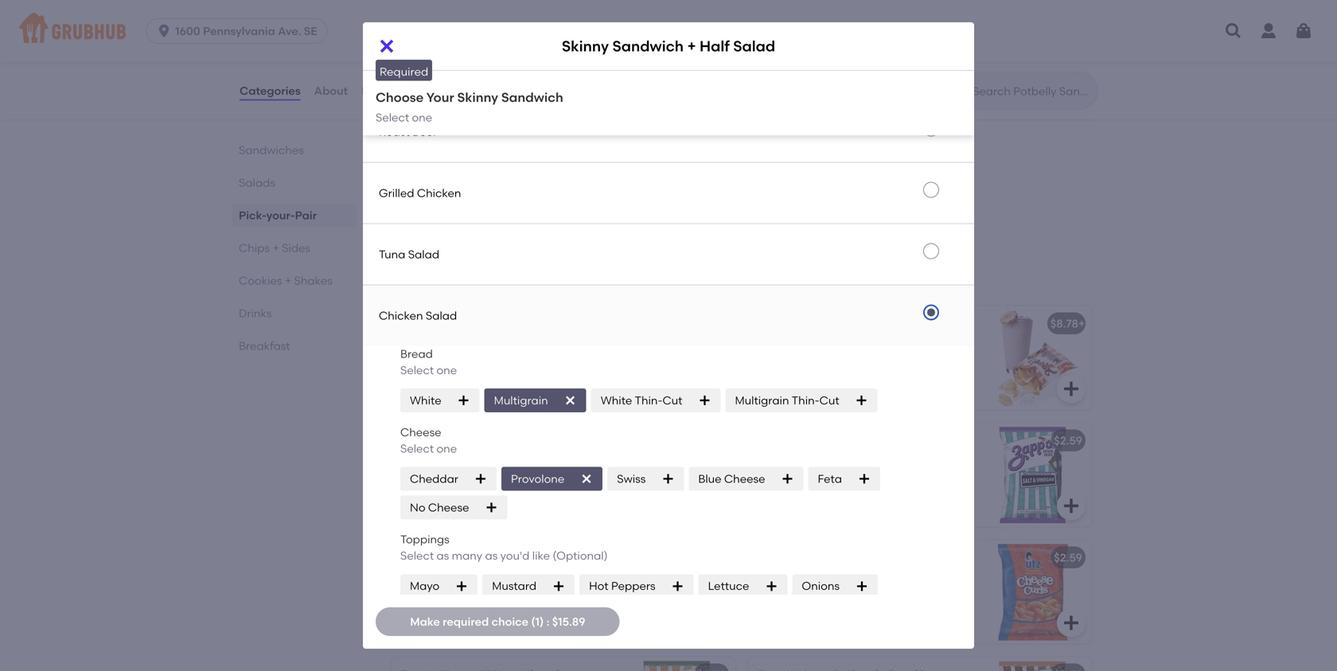 Task type: locate. For each thing, give the bounding box(es) containing it.
&
[[555, 65, 563, 79], [890, 65, 898, 79]]

chips inside make it a meal deal! choose any chips and a shake.
[[758, 356, 787, 369]]

or inside pair two of your favorites: a skinny sandwich with a cup of mac & cheese, chili or soup
[[470, 81, 481, 95]]

& inside "pair two of your favorites: a half salad with a cup of mac & cheese, chili or soup"
[[890, 65, 898, 79]]

0 horizontal spatial cup
[[491, 65, 512, 79]]

thin-
[[635, 394, 663, 407], [792, 394, 820, 407]]

1 or from the left
[[470, 81, 481, 95]]

0 horizontal spatial any
[[557, 339, 577, 353]]

1 thin- from the left
[[635, 394, 663, 407]]

$2.59 for 2nd $2.59 button
[[1054, 551, 1083, 565]]

favorites: inside pair two of your favorites: a skinny sandwich with a cup of mac & cheese, chili or soup
[[487, 49, 536, 62]]

one
[[412, 111, 432, 124], [437, 363, 457, 377], [437, 442, 457, 455]]

0 horizontal spatial choose
[[376, 90, 424, 105]]

select for bread
[[400, 363, 434, 377]]

roast beef
[[379, 125, 437, 138]]

0 horizontal spatial it
[[433, 339, 440, 353]]

1 vertical spatial salad
[[514, 182, 544, 196]]

skinny for skinny sandwich + cup of soup
[[549, 49, 582, 62]]

two
[[425, 49, 445, 62], [782, 49, 802, 62], [425, 166, 445, 179]]

any for make it a meal deal! choose any chips and a drink.
[[557, 339, 577, 353]]

pair for pair two of your favorites: a skinny sandwich with a half salad
[[401, 166, 422, 179]]

sandwich
[[440, 26, 493, 40], [613, 37, 684, 55], [501, 90, 563, 105], [440, 143, 493, 157]]

your up the grilled chicken
[[461, 166, 484, 179]]

blue
[[698, 472, 722, 486]]

1 vertical spatial $2.59
[[1054, 551, 1083, 565]]

mac inside "pair two of your favorites: a half salad with a cup of mac & cheese, chili or soup"
[[862, 65, 887, 79]]

provolone
[[511, 472, 565, 486]]

lettuce
[[708, 579, 749, 593]]

1 horizontal spatial cup
[[826, 65, 846, 79]]

select inside "toppings select as many as you'd like (optional)"
[[400, 549, 434, 562]]

$13.79
[[694, 26, 726, 40]]

choose for make it a meal deal! choose any chips and a drink.
[[512, 339, 554, 353]]

cheese, inside pair two of your favorites: a skinny sandwich with a cup of mac & cheese, chili or soup
[[401, 81, 443, 95]]

pair two of your favorites: a skinny sandwich with a cup of mac & cheese, chili or soup
[[401, 49, 582, 95]]

$15.89 right :
[[552, 615, 585, 628]]

$2.59 button
[[748, 423, 1092, 527], [748, 540, 1092, 644]]

sandwich down beef
[[401, 182, 453, 196]]

1 horizontal spatial soup
[[866, 26, 894, 40]]

0 horizontal spatial sides
[[282, 241, 310, 255]]

bread
[[400, 347, 433, 361]]

salad right $13.79
[[733, 37, 775, 55]]

make inside make it a meal deal! choose any chips and a shake.
[[758, 339, 787, 353]]

chili inside pair two of your favorites: a skinny sandwich with a cup of mac & cheese, chili or soup
[[446, 81, 467, 95]]

half
[[758, 26, 781, 40], [700, 37, 730, 55], [505, 143, 528, 157]]

2 meal from the left
[[809, 339, 836, 353]]

0 horizontal spatial chips + sides
[[239, 241, 310, 255]]

1 horizontal spatial $15.89
[[693, 143, 726, 157]]

2 cup from the left
[[826, 65, 846, 79]]

cheese for no cheese
[[428, 501, 469, 514]]

with right the grilled
[[456, 182, 478, 196]]

make
[[401, 339, 431, 353], [758, 339, 787, 353], [410, 615, 440, 628]]

1 horizontal spatial thin-
[[792, 394, 820, 407]]

smoked ham button
[[363, 40, 974, 101]]

0 horizontal spatial chili
[[446, 81, 467, 95]]

$15.89 up grilled chicken button
[[693, 143, 726, 157]]

your down skinny sandwich + cup of soup
[[461, 49, 484, 62]]

favorites: down the choose your skinny sandwich select one
[[487, 166, 536, 179]]

favorites: down half salad + cup of soup
[[844, 49, 893, 62]]

or right your
[[470, 81, 481, 95]]

1 vertical spatial cheese,
[[401, 81, 443, 95]]

2 it from the left
[[790, 339, 797, 353]]

your inside the pair two of your favorites: a skinny sandwich with a half salad
[[461, 166, 484, 179]]

two up the grilled chicken
[[425, 166, 445, 179]]

choose inside make it a meal deal! choose any chips and a shake.
[[869, 339, 911, 353]]

skinny sandwich + cup of soup image
[[616, 16, 736, 119]]

2 & from the left
[[890, 65, 898, 79]]

choose for make it a meal deal! choose any chips and a shake.
[[869, 339, 911, 353]]

breakfast
[[239, 339, 290, 353]]

1 white from the left
[[410, 394, 442, 407]]

2 soup from the left
[[866, 26, 894, 40]]

ham
[[425, 64, 452, 77]]

1 horizontal spatial half
[[906, 49, 926, 62]]

chips + shake image
[[973, 306, 1092, 410]]

zapp's hotter 'n hot jalapeño chips image
[[616, 657, 736, 671]]

tuna salad
[[379, 247, 439, 261]]

0 vertical spatial cheese,
[[901, 65, 943, 79]]

2 mac from the left
[[862, 65, 887, 79]]

deal! up drink.
[[482, 339, 510, 353]]

1 horizontal spatial soup
[[796, 81, 822, 95]]

your inside "pair two of your favorites: a half salad with a cup of mac & cheese, chili or soup"
[[818, 49, 841, 62]]

cup down half salad + cup of soup
[[826, 65, 846, 79]]

chicken salad button
[[363, 285, 974, 346]]

categories button
[[239, 62, 301, 119]]

chicken up bread
[[379, 309, 423, 322]]

it inside make it a meal deal! choose any chips and a drink.
[[433, 339, 440, 353]]

shakes
[[294, 274, 333, 287]]

meal
[[453, 339, 479, 353], [809, 339, 836, 353]]

mac down skinny sandwich + cup of soup
[[528, 65, 552, 79]]

onions
[[802, 579, 840, 593]]

1 vertical spatial $15.89
[[552, 615, 585, 628]]

1 horizontal spatial or
[[782, 81, 793, 95]]

chips
[[401, 356, 430, 369], [758, 356, 787, 369]]

sandwich inside pair two of your favorites: a skinny sandwich with a cup of mac & cheese, chili or soup
[[401, 65, 453, 79]]

1 vertical spatial half
[[491, 182, 512, 196]]

or
[[470, 81, 481, 95], [782, 81, 793, 95]]

1 horizontal spatial chips + sides
[[388, 269, 500, 289]]

cheese
[[400, 426, 441, 439], [724, 472, 765, 486], [428, 501, 469, 514]]

$2.59
[[1054, 434, 1083, 447], [1054, 551, 1083, 565]]

chili down "ham"
[[446, 81, 467, 95]]

choose inside the choose your skinny sandwich select one
[[376, 90, 424, 105]]

0 vertical spatial skinny
[[549, 49, 582, 62]]

salad for tuna salad
[[408, 247, 439, 261]]

1 cup from the left
[[491, 65, 512, 79]]

1 vertical spatial chips + sides
[[388, 269, 500, 289]]

chips up multigrain thin-cut
[[758, 356, 787, 369]]

half salad + cup of soup image
[[973, 16, 1092, 119]]

no
[[410, 501, 426, 514]]

your inside pair two of your favorites: a skinny sandwich with a cup of mac & cheese, chili or soup
[[461, 49, 484, 62]]

deal! for shake.
[[838, 339, 866, 353]]

meal for drink.
[[453, 339, 479, 353]]

any inside make it a meal deal! choose any chips and a shake.
[[913, 339, 933, 353]]

chips down tuna salad
[[388, 269, 437, 289]]

0 vertical spatial one
[[412, 111, 432, 124]]

or for salad
[[782, 81, 793, 95]]

one left drink.
[[437, 363, 457, 377]]

soup up "pair two of your favorites: a half salad with a cup of mac & cheese, chili or soup"
[[866, 26, 894, 40]]

sandwich inside the pair two of your favorites: a skinny sandwich with a half salad
[[401, 182, 453, 196]]

choose inside make it a meal deal! choose any chips and a drink.
[[512, 339, 554, 353]]

drink.
[[467, 356, 496, 369]]

multigrain for multigrain
[[494, 394, 548, 407]]

and inside make it a meal deal! choose any chips and a shake.
[[789, 356, 811, 369]]

1 & from the left
[[555, 65, 563, 79]]

hot
[[589, 579, 609, 593]]

with right "ham"
[[456, 65, 478, 79]]

white for white
[[410, 394, 442, 407]]

1 horizontal spatial sides
[[455, 269, 500, 289]]

mac
[[528, 65, 552, 79], [862, 65, 887, 79]]

skinny inside the pair two of your favorites: a skinny sandwich with a half salad
[[549, 166, 582, 179]]

two for pair two of your favorites: a skinny sandwich with a half salad
[[425, 166, 445, 179]]

select up cheddar
[[400, 442, 434, 455]]

0 horizontal spatial cut
[[663, 394, 683, 407]]

chips
[[239, 241, 270, 255], [388, 269, 437, 289], [401, 317, 433, 330], [487, 434, 518, 447]]

2 cup from the left
[[827, 26, 850, 40]]

cut up the zapp's regular chips image
[[663, 394, 683, 407]]

thin- down make it a meal deal! choose any chips and a shake.
[[792, 394, 820, 407]]

it inside make it a meal deal! choose any chips and a shake.
[[790, 339, 797, 353]]

0 vertical spatial salad
[[758, 65, 788, 79]]

chips down the chips + drink
[[401, 356, 430, 369]]

salad inside "pair two of your favorites: a half salad with a cup of mac & cheese, chili or soup"
[[758, 65, 788, 79]]

0 horizontal spatial salad
[[514, 182, 544, 196]]

2 vertical spatial one
[[437, 442, 457, 455]]

with for pair two of your favorites: a skinny sandwich with a half salad
[[456, 182, 478, 196]]

:
[[547, 615, 550, 628]]

select down toppings
[[400, 549, 434, 562]]

chips inside make it a meal deal! choose any chips and a drink.
[[401, 356, 430, 369]]

chili down half salad + cup of soup
[[758, 81, 779, 95]]

cheese up cheddar
[[400, 426, 441, 439]]

2 as from the left
[[485, 549, 498, 562]]

1 meal from the left
[[453, 339, 479, 353]]

hot peppers
[[589, 579, 656, 593]]

pair up the grilled chicken
[[401, 166, 422, 179]]

0 horizontal spatial multigrain
[[494, 394, 548, 407]]

of inside the pair two of your favorites: a skinny sandwich with a half salad
[[448, 166, 458, 179]]

1 vertical spatial skinny sandwich + half salad
[[401, 143, 563, 157]]

sandwich down skinny sandwich + cup of soup
[[501, 90, 563, 105]]

1 horizontal spatial &
[[890, 65, 898, 79]]

0 horizontal spatial half
[[491, 182, 512, 196]]

two for pair two of your favorites: a half salad with a cup of mac & cheese, chili or soup
[[782, 49, 802, 62]]

1 horizontal spatial choose
[[512, 339, 554, 353]]

chicken right the grilled
[[417, 186, 461, 200]]

reviews button
[[361, 62, 407, 119]]

of
[[531, 26, 542, 40], [853, 26, 864, 40], [448, 49, 458, 62], [804, 49, 815, 62], [514, 65, 525, 79], [849, 65, 860, 79], [448, 166, 458, 179]]

1 horizontal spatial chili
[[758, 81, 779, 95]]

two inside pair two of your favorites: a skinny sandwich with a cup of mac & cheese, chili or soup
[[425, 49, 445, 62]]

2 horizontal spatial half
[[758, 26, 781, 40]]

white
[[410, 394, 442, 407], [601, 394, 632, 407]]

soup up pair two of your favorites: a skinny sandwich with a cup of mac & cheese, chili or soup
[[545, 26, 573, 40]]

meal inside make it a meal deal! choose any chips and a drink.
[[453, 339, 479, 353]]

with inside "pair two of your favorites: a half salad with a cup of mac & cheese, chili or soup"
[[790, 65, 813, 79]]

sides
[[282, 241, 310, 255], [455, 269, 500, 289]]

2 vertical spatial cheese
[[428, 501, 469, 514]]

2 cut from the left
[[820, 394, 840, 407]]

soup for half salad + cup of soup
[[866, 26, 894, 40]]

svg image
[[1224, 21, 1243, 41], [1294, 21, 1313, 41], [377, 37, 396, 56], [705, 206, 724, 225], [705, 379, 724, 399], [564, 394, 577, 407], [698, 394, 711, 407], [855, 394, 868, 407], [474, 473, 487, 485], [781, 473, 794, 485], [485, 501, 498, 514], [456, 580, 468, 592], [765, 580, 778, 592]]

1600
[[175, 24, 200, 38]]

mayo
[[410, 579, 440, 593]]

salad up bread
[[426, 309, 457, 322]]

pair
[[401, 49, 422, 62], [758, 49, 779, 62], [401, 166, 422, 179], [295, 209, 317, 222]]

1 sandwich from the top
[[401, 65, 453, 79]]

& inside pair two of your favorites: a skinny sandwich with a cup of mac & cheese, chili or soup
[[555, 65, 563, 79]]

cheese,
[[901, 65, 943, 79], [401, 81, 443, 95]]

2 sandwich from the top
[[401, 182, 453, 196]]

pair inside "pair two of your favorites: a half salad with a cup of mac & cheese, chili or soup"
[[758, 49, 779, 62]]

chips + drink
[[401, 317, 474, 330]]

it up multigrain thin-cut
[[790, 339, 797, 353]]

as
[[437, 549, 449, 562], [485, 549, 498, 562]]

select for toppings
[[400, 549, 434, 562]]

chili
[[446, 81, 467, 95], [758, 81, 779, 95]]

1 horizontal spatial and
[[789, 356, 811, 369]]

chips right regular
[[487, 434, 518, 447]]

2 or from the left
[[782, 81, 793, 95]]

1 cut from the left
[[663, 394, 683, 407]]

1 horizontal spatial mac
[[862, 65, 887, 79]]

1 $2.59 from the top
[[1054, 434, 1083, 447]]

0 horizontal spatial deal!
[[482, 339, 510, 353]]

select
[[376, 111, 409, 124], [400, 363, 434, 377], [400, 442, 434, 455], [400, 549, 434, 562]]

chili for salad
[[758, 81, 779, 95]]

with inside the pair two of your favorites: a skinny sandwich with a half salad
[[456, 182, 478, 196]]

sides up cookies + shakes
[[282, 241, 310, 255]]

with inside pair two of your favorites: a skinny sandwich with a cup of mac & cheese, chili or soup
[[456, 65, 478, 79]]

pair right pick-
[[295, 209, 317, 222]]

1 vertical spatial one
[[437, 363, 457, 377]]

utz cheese curls image
[[973, 540, 1092, 644]]

zapp's mesquite bar-b-que chips image
[[973, 657, 1092, 671]]

0 vertical spatial cheese
[[400, 426, 441, 439]]

0 vertical spatial half
[[906, 49, 926, 62]]

0 vertical spatial $2.59
[[1054, 434, 1083, 447]]

your for skinny sandwich + cup of soup
[[461, 49, 484, 62]]

chips for make it a meal deal! choose any chips and a shake.
[[758, 356, 787, 369]]

0 horizontal spatial and
[[433, 356, 454, 369]]

1 as from the left
[[437, 549, 449, 562]]

soup down half salad + cup of soup
[[796, 81, 822, 95]]

1 horizontal spatial cheese,
[[901, 65, 943, 79]]

salad for chicken salad
[[426, 309, 457, 322]]

chips + sides
[[239, 241, 310, 255], [388, 269, 500, 289]]

with down half salad + cup of soup
[[790, 65, 813, 79]]

Search Potbelly Sandwich Works search field
[[971, 84, 1093, 99]]

cup inside "pair two of your favorites: a half salad with a cup of mac & cheese, chili or soup"
[[826, 65, 846, 79]]

cheese right blue
[[724, 472, 765, 486]]

skinny inside pair two of your favorites: a skinny sandwich with a cup of mac & cheese, chili or soup
[[549, 49, 582, 62]]

cup for sandwich
[[505, 26, 529, 40]]

1 horizontal spatial deal!
[[838, 339, 866, 353]]

salad right tuna
[[408, 247, 439, 261]]

1 horizontal spatial white
[[601, 394, 632, 407]]

soup inside "pair two of your favorites: a half salad with a cup of mac & cheese, chili or soup"
[[796, 81, 822, 95]]

many
[[452, 549, 482, 562]]

salads
[[239, 176, 275, 189]]

chili for sandwich
[[446, 81, 467, 95]]

choose your skinny sandwich select one
[[376, 90, 563, 124]]

soup
[[483, 81, 510, 95], [796, 81, 822, 95]]

1 vertical spatial cheese
[[724, 472, 765, 486]]

chips up bread
[[401, 317, 433, 330]]

mac down half salad + cup of soup
[[862, 65, 887, 79]]

0 horizontal spatial meal
[[453, 339, 479, 353]]

pair up smoked ham
[[401, 49, 422, 62]]

1 skinny from the top
[[549, 49, 582, 62]]

meal up shake.
[[809, 339, 836, 353]]

0 horizontal spatial chips
[[401, 356, 430, 369]]

a
[[539, 49, 546, 62], [896, 49, 903, 62], [481, 65, 488, 79], [816, 65, 823, 79], [539, 166, 546, 179], [481, 182, 488, 196], [443, 339, 450, 353], [799, 339, 807, 353], [457, 356, 464, 369], [813, 356, 821, 369]]

2 white from the left
[[601, 394, 632, 407]]

pair two of your favorites: a half salad with a cup of mac & cheese, chili or soup
[[758, 49, 943, 95]]

2 $2.59 button from the top
[[748, 540, 1092, 644]]

and inside make it a meal deal! choose any chips and a drink.
[[433, 356, 454, 369]]

favorites: inside "pair two of your favorites: a half salad with a cup of mac & cheese, chili or soup"
[[844, 49, 893, 62]]

make inside make it a meal deal! choose any chips and a drink.
[[401, 339, 431, 353]]

1600 pennsylvania ave. se button
[[146, 18, 334, 44]]

select inside bread select one
[[400, 363, 434, 377]]

svg image
[[156, 23, 172, 39], [1062, 89, 1081, 108], [1062, 379, 1081, 399], [457, 394, 470, 407], [581, 473, 593, 485], [662, 473, 675, 485], [858, 473, 871, 485], [1062, 496, 1081, 516], [553, 580, 565, 592], [672, 580, 684, 592], [856, 580, 869, 592], [1062, 613, 1081, 633]]

and up multigrain thin-cut
[[789, 356, 811, 369]]

roast
[[379, 125, 410, 138]]

sandwich inside the choose your skinny sandwich select one
[[501, 90, 563, 105]]

& for half
[[890, 65, 898, 79]]

make down chicken salad
[[401, 339, 431, 353]]

chips + sides down tuna salad
[[388, 269, 500, 289]]

2 deal! from the left
[[838, 339, 866, 353]]

shake.
[[823, 356, 858, 369]]

1 and from the left
[[433, 356, 454, 369]]

0 horizontal spatial soup
[[483, 81, 510, 95]]

cheese for blue cheese
[[724, 472, 765, 486]]

pair down half salad + cup of soup
[[758, 49, 779, 62]]

your
[[461, 49, 484, 62], [818, 49, 841, 62], [461, 166, 484, 179]]

meal inside make it a meal deal! choose any chips and a shake.
[[809, 339, 836, 353]]

deal! for drink.
[[482, 339, 510, 353]]

two down half salad + cup of soup
[[782, 49, 802, 62]]

1 chili from the left
[[446, 81, 467, 95]]

1 vertical spatial skinny
[[549, 166, 582, 179]]

one for cheese
[[437, 442, 457, 455]]

sides up drink
[[455, 269, 500, 289]]

1 horizontal spatial cut
[[820, 394, 840, 407]]

1 horizontal spatial as
[[485, 549, 498, 562]]

salad up the pair two of your favorites: a skinny sandwich with a half salad at top
[[531, 143, 563, 157]]

two up "ham"
[[425, 49, 445, 62]]

0 horizontal spatial cheese,
[[401, 81, 443, 95]]

0 horizontal spatial white
[[410, 394, 442, 407]]

2 multigrain from the left
[[735, 394, 789, 407]]

two inside the pair two of your favorites: a skinny sandwich with a half salad
[[425, 166, 445, 179]]

one inside cheese select one
[[437, 442, 457, 455]]

your down half salad + cup of soup
[[818, 49, 841, 62]]

1 cup from the left
[[505, 26, 529, 40]]

half inside the pair two of your favorites: a skinny sandwich with a half salad
[[491, 182, 512, 196]]

any for make it a meal deal! choose any chips and a shake.
[[913, 339, 933, 353]]

it right bread
[[433, 339, 440, 353]]

and left drink.
[[433, 356, 454, 369]]

0 horizontal spatial or
[[470, 81, 481, 95]]

skinny sandwich + cup of soup
[[401, 26, 573, 40]]

and
[[433, 356, 454, 369], [789, 356, 811, 369]]

select inside cheese select one
[[400, 442, 434, 455]]

1 horizontal spatial cup
[[827, 26, 850, 40]]

0 horizontal spatial as
[[437, 549, 449, 562]]

2 and from the left
[[789, 356, 811, 369]]

it for drink.
[[433, 339, 440, 353]]

one up beef
[[412, 111, 432, 124]]

pair inside pair two of your favorites: a skinny sandwich with a cup of mac & cheese, chili or soup
[[401, 49, 422, 62]]

sandwich left $13.79
[[613, 37, 684, 55]]

1 vertical spatial $2.59 button
[[748, 540, 1092, 644]]

deal! inside make it a meal deal! choose any chips and a shake.
[[838, 339, 866, 353]]

1 vertical spatial sandwich
[[401, 182, 453, 196]]

0 horizontal spatial thin-
[[635, 394, 663, 407]]

soup inside pair two of your favorites: a skinny sandwich with a cup of mac & cheese, chili or soup
[[483, 81, 510, 95]]

favorites: inside the pair two of your favorites: a skinny sandwich with a half salad
[[487, 166, 536, 179]]

0 vertical spatial sandwich
[[401, 65, 453, 79]]

2 skinny from the top
[[549, 166, 582, 179]]

select for cheese
[[400, 442, 434, 455]]

1 horizontal spatial multigrain
[[735, 394, 789, 407]]

2 $2.59 from the top
[[1054, 551, 1083, 565]]

cut down shake.
[[820, 394, 840, 407]]

or inside "pair two of your favorites: a half salad with a cup of mac & cheese, chili or soup"
[[782, 81, 793, 95]]

or down half salad + cup of soup
[[782, 81, 793, 95]]

make up multigrain thin-cut
[[758, 339, 787, 353]]

1 chips from the left
[[401, 356, 430, 369]]

soup down skinny sandwich + cup of soup
[[483, 81, 510, 95]]

thin- up the zapp's regular chips image
[[635, 394, 663, 407]]

one inside bread select one
[[437, 363, 457, 377]]

1 horizontal spatial salad
[[758, 65, 788, 79]]

1 soup from the left
[[545, 26, 573, 40]]

cup inside pair two of your favorites: a skinny sandwich with a cup of mac & cheese, chili or soup
[[491, 65, 512, 79]]

as left you'd
[[485, 549, 498, 562]]

2 horizontal spatial choose
[[869, 339, 911, 353]]

skinny sandwich + half salad
[[562, 37, 775, 55], [401, 143, 563, 157]]

make it a meal deal! choose any chips and a shake.
[[758, 339, 933, 369]]

cheese, inside "pair two of your favorites: a half salad with a cup of mac & cheese, chili or soup"
[[901, 65, 943, 79]]

cup up pair two of your favorites: a skinny sandwich with a cup of mac & cheese, chili or soup
[[505, 26, 529, 40]]

select down bread
[[400, 363, 434, 377]]

1 horizontal spatial chips
[[758, 356, 787, 369]]

2 chips from the left
[[758, 356, 787, 369]]

1 it from the left
[[433, 339, 440, 353]]

regular
[[441, 434, 484, 447]]

0 vertical spatial $2.59 button
[[748, 423, 1092, 527]]

1 horizontal spatial any
[[913, 339, 933, 353]]

2 chili from the left
[[758, 81, 779, 95]]

peppers
[[611, 579, 656, 593]]

2 soup from the left
[[796, 81, 822, 95]]

deal! up shake.
[[838, 339, 866, 353]]

1 mac from the left
[[528, 65, 552, 79]]

cheese right 'no'
[[428, 501, 469, 514]]

salad up "pair two of your favorites: a half salad with a cup of mac & cheese, chili or soup"
[[783, 26, 815, 40]]

0 horizontal spatial mac
[[528, 65, 552, 79]]

1 horizontal spatial meal
[[809, 339, 836, 353]]

sandwich up pair two of your favorites: a skinny sandwich with a cup of mac & cheese, chili or soup
[[440, 26, 493, 40]]

required
[[443, 615, 489, 628]]

deal! inside make it a meal deal! choose any chips and a drink.
[[482, 339, 510, 353]]

as down toppings
[[437, 549, 449, 562]]

mac inside pair two of your favorites: a skinny sandwich with a cup of mac & cheese, chili or soup
[[528, 65, 552, 79]]

it
[[433, 339, 440, 353], [790, 339, 797, 353]]

2 thin- from the left
[[792, 394, 820, 407]]

0 horizontal spatial cup
[[505, 26, 529, 40]]

1 soup from the left
[[483, 81, 510, 95]]

favorites: down skinny sandwich + cup of soup
[[487, 49, 536, 62]]

about
[[314, 84, 348, 97]]

select up roast
[[376, 111, 409, 124]]

chili inside "pair two of your favorites: a half salad with a cup of mac & cheese, chili or soup"
[[758, 81, 779, 95]]

0 vertical spatial chicken
[[417, 186, 461, 200]]

2 any from the left
[[913, 339, 933, 353]]

cup up "pair two of your favorites: a half salad with a cup of mac & cheese, chili or soup"
[[827, 26, 850, 40]]

0 horizontal spatial &
[[555, 65, 563, 79]]

sandwich up your
[[401, 65, 453, 79]]

0 horizontal spatial soup
[[545, 26, 573, 40]]

chips + sides down pick-your-pair
[[239, 241, 310, 255]]

meal up drink.
[[453, 339, 479, 353]]

1 multigrain from the left
[[494, 394, 548, 407]]

cup
[[505, 26, 529, 40], [827, 26, 850, 40]]

cut
[[663, 394, 683, 407], [820, 394, 840, 407]]

1 deal! from the left
[[482, 339, 510, 353]]

thin- for white
[[635, 394, 663, 407]]

pair inside the pair two of your favorites: a skinny sandwich with a half salad
[[401, 166, 422, 179]]

1 horizontal spatial it
[[790, 339, 797, 353]]

mac for half
[[862, 65, 887, 79]]

skinny
[[401, 26, 437, 40], [562, 37, 609, 55], [457, 90, 498, 105], [401, 143, 437, 157]]

1600 pennsylvania ave. se
[[175, 24, 317, 38]]

one up cheddar
[[437, 442, 457, 455]]

any inside make it a meal deal! choose any chips and a drink.
[[557, 339, 577, 353]]

soup for salad
[[796, 81, 822, 95]]

cup down skinny sandwich + cup of soup
[[491, 65, 512, 79]]

white thin-cut
[[601, 394, 683, 407]]

1 any from the left
[[557, 339, 577, 353]]

or for sandwich
[[470, 81, 481, 95]]

two inside "pair two of your favorites: a half salad with a cup of mac & cheese, chili or soup"
[[782, 49, 802, 62]]



Task type: vqa. For each thing, say whether or not it's contained in the screenshot.
mac associated with half
yes



Task type: describe. For each thing, give the bounding box(es) containing it.
half inside "pair two of your favorites: a half salad with a cup of mac & cheese, chili or soup"
[[906, 49, 926, 62]]

svg image inside the 1600 pennsylvania ave. se button
[[156, 23, 172, 39]]

(1)
[[531, 615, 544, 628]]

roast beef button
[[363, 102, 974, 162]]

thin- for multigrain
[[792, 394, 820, 407]]

make it a meal deal! choose any chips and a drink.
[[401, 339, 577, 369]]

zapp's regular chips
[[401, 434, 518, 447]]

1 vertical spatial chicken
[[379, 309, 423, 322]]

$2.59 for second $2.59 button from the bottom
[[1054, 434, 1083, 447]]

with for pair two of your favorites: a skinny sandwich with a cup of mac & cheese, chili or soup
[[456, 65, 478, 79]]

(optional)
[[553, 549, 608, 562]]

zapp's salt & vinegar chips image
[[973, 423, 1092, 527]]

make for make it a meal deal! choose any chips and a shake.
[[758, 339, 787, 353]]

sandwich for pair two of your favorites: a skinny sandwich with a half salad
[[401, 182, 453, 196]]

favorites: for skinny sandwich + half salad
[[487, 166, 536, 179]]

lay's
[[439, 551, 467, 565]]

se
[[304, 24, 317, 38]]

and for shake.
[[789, 356, 811, 369]]

1 vertical spatial sides
[[455, 269, 500, 289]]

sandwich up the pair two of your favorites: a skinny sandwich with a half salad at top
[[440, 143, 493, 157]]

drinks
[[239, 306, 272, 320]]

& for skinny
[[555, 65, 563, 79]]

bread select one
[[400, 347, 457, 377]]

sandwiches
[[239, 143, 304, 157]]

reviews
[[361, 84, 406, 97]]

salad inside the pair two of your favorites: a skinny sandwich with a half salad
[[514, 182, 544, 196]]

baked
[[401, 551, 436, 565]]

make required choice (1) : $15.89
[[410, 615, 585, 628]]

your for half salad + cup of soup
[[818, 49, 841, 62]]

multigrain for multigrain thin-cut
[[735, 394, 789, 407]]

drink
[[445, 317, 474, 330]]

0 vertical spatial $15.89
[[693, 143, 726, 157]]

two for pair two of your favorites: a skinny sandwich with a cup of mac & cheese, chili or soup
[[425, 49, 445, 62]]

chips down pick-
[[239, 241, 270, 255]]

baked lay's image
[[616, 540, 736, 644]]

with for pair two of your favorites: a half salad with a cup of mac & cheese, chili or soup
[[790, 65, 813, 79]]

smoked
[[379, 64, 423, 77]]

0 horizontal spatial $15.89
[[552, 615, 585, 628]]

smoked ham
[[379, 64, 452, 77]]

zapp's
[[401, 434, 438, 447]]

required
[[380, 65, 428, 78]]

swiss
[[617, 472, 646, 486]]

mac for skinny
[[528, 65, 552, 79]]

chicken salad
[[379, 309, 457, 322]]

cut for multigrain thin-cut
[[820, 394, 840, 407]]

zapp's regular chips image
[[616, 423, 736, 527]]

cheddar
[[410, 472, 459, 486]]

grilled chicken button
[[363, 163, 974, 223]]

tuna
[[379, 247, 405, 261]]

tuna salad button
[[363, 224, 974, 285]]

half salad + cup of soup
[[758, 26, 894, 40]]

cheese, for pair two of your favorites: a skinny sandwich with a cup of mac & cheese, chili or soup
[[401, 81, 443, 95]]

make down mayo
[[410, 615, 440, 628]]

your
[[426, 90, 454, 105]]

about button
[[313, 62, 349, 119]]

favorites: for skinny sandwich + cup of soup
[[487, 49, 536, 62]]

ave.
[[278, 24, 301, 38]]

toppings select as many as you'd like (optional)
[[400, 533, 608, 562]]

blue cheese
[[698, 472, 765, 486]]

favorites: for half salad + cup of soup
[[844, 49, 893, 62]]

beef
[[412, 125, 437, 138]]

cup for salad
[[827, 26, 850, 40]]

0 vertical spatial chips + sides
[[239, 241, 310, 255]]

meal for shake.
[[809, 339, 836, 353]]

$8.78 +
[[1051, 317, 1085, 330]]

multigrain thin-cut
[[735, 394, 840, 407]]

you'd
[[500, 549, 530, 562]]

skinny sandwich + half salad image
[[616, 133, 736, 236]]

skinny for skinny sandwich + half salad
[[549, 166, 582, 179]]

zapp's regular chips button
[[392, 423, 736, 527]]

cheese, for pair two of your favorites: a half salad with a cup of mac & cheese, chili or soup
[[901, 65, 943, 79]]

toppings
[[400, 533, 450, 546]]

sandwich for pair two of your favorites: a skinny sandwich with a cup of mac & cheese, chili or soup
[[401, 65, 453, 79]]

chips inside "button"
[[487, 434, 518, 447]]

0 vertical spatial skinny sandwich + half salad
[[562, 37, 775, 55]]

1 $2.59 button from the top
[[748, 423, 1092, 527]]

0 vertical spatial sides
[[282, 241, 310, 255]]

make for make it a meal deal! choose any chips and a drink.
[[401, 339, 431, 353]]

pair for pair two of your favorites: a half salad with a cup of mac & cheese, chili or soup
[[758, 49, 779, 62]]

select inside the choose your skinny sandwich select one
[[376, 111, 409, 124]]

cookies + shakes
[[239, 274, 333, 287]]

mustard
[[492, 579, 537, 593]]

1 horizontal spatial half
[[700, 37, 730, 55]]

pair two of your favorites: a skinny sandwich with a half salad
[[401, 166, 582, 196]]

baked lay's button
[[392, 540, 736, 644]]

feta
[[818, 472, 842, 486]]

cut for white thin-cut
[[663, 394, 683, 407]]

chips for make it a meal deal! choose any chips and a drink.
[[401, 356, 430, 369]]

cup for salad
[[826, 65, 846, 79]]

no cheese
[[410, 501, 469, 514]]

your-
[[267, 209, 295, 222]]

categories
[[240, 84, 301, 97]]

soup for skinny sandwich + cup of soup
[[545, 26, 573, 40]]

pair for pair two of your favorites: a skinny sandwich with a cup of mac & cheese, chili or soup
[[401, 49, 422, 62]]

pennsylvania
[[203, 24, 275, 38]]

cheese select one
[[400, 426, 457, 455]]

it for shake.
[[790, 339, 797, 353]]

grilled chicken
[[379, 186, 461, 200]]

salad for half salad + cup of soup
[[783, 26, 815, 40]]

chips + drink image
[[616, 306, 736, 410]]

soup for sandwich
[[483, 81, 510, 95]]

cookies
[[239, 274, 282, 287]]

main navigation navigation
[[0, 0, 1337, 62]]

0 horizontal spatial half
[[505, 143, 528, 157]]

grilled
[[379, 186, 414, 200]]

your for skinny sandwich + half salad
[[461, 166, 484, 179]]

one for bread
[[437, 363, 457, 377]]

one inside the choose your skinny sandwich select one
[[412, 111, 432, 124]]

white for white thin-cut
[[601, 394, 632, 407]]

skinny inside the choose your skinny sandwich select one
[[457, 90, 498, 105]]

$8.78
[[1051, 317, 1079, 330]]

cheese inside cheese select one
[[400, 426, 441, 439]]

choice
[[492, 615, 529, 628]]

baked lay's
[[401, 551, 467, 565]]

and for drink.
[[433, 356, 454, 369]]

pick-your-pair
[[239, 209, 317, 222]]

cup for sandwich
[[491, 65, 512, 79]]

pick-
[[239, 209, 267, 222]]

like
[[532, 549, 550, 562]]



